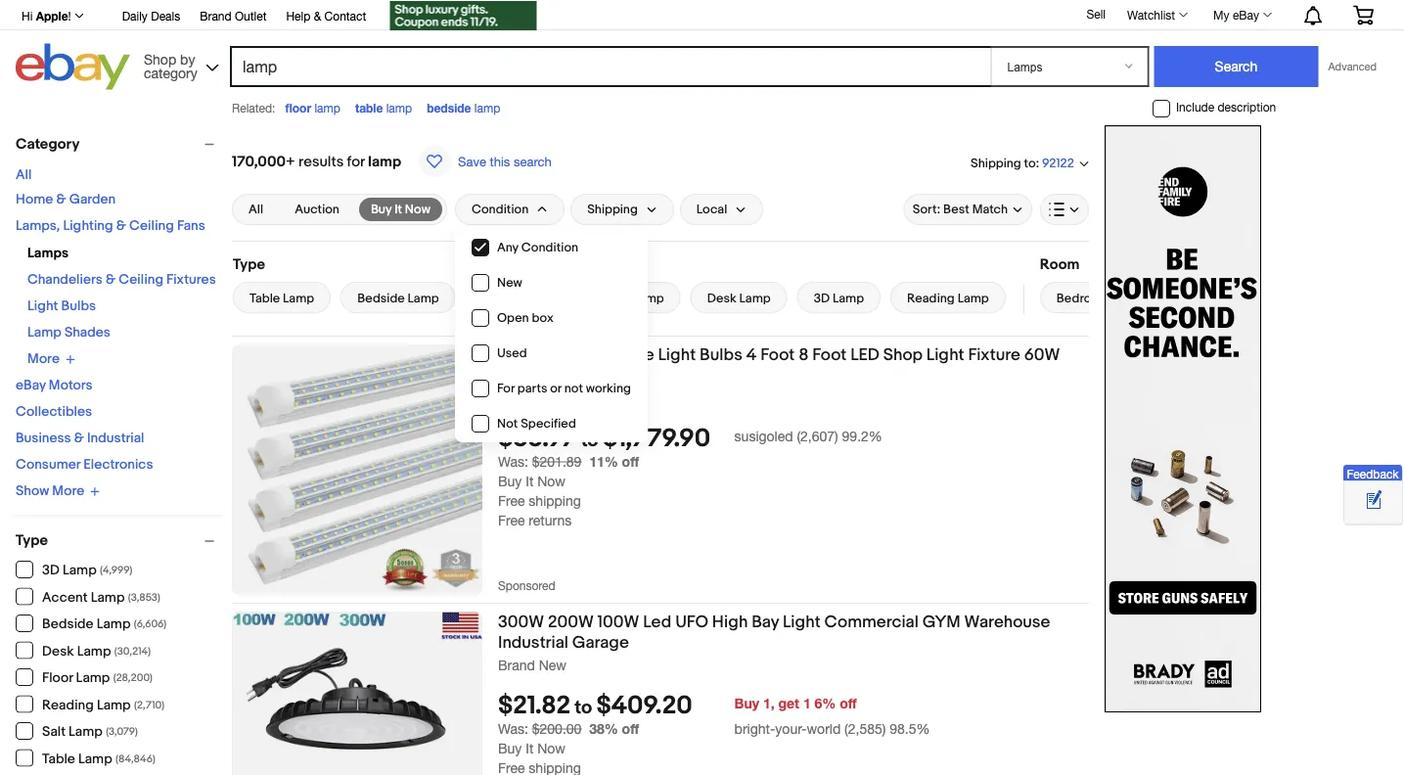 Task type: locate. For each thing, give the bounding box(es) containing it.
condition up new link
[[521, 240, 578, 255]]

consumer electronics link
[[16, 457, 153, 473]]

lamp up t8 4ft 8ft led tube light bulbs 4 foot 8 foot led shop light fixture 60w 120w link
[[833, 291, 864, 306]]

1 horizontal spatial ebay
[[1233, 8, 1260, 22]]

1 horizontal spatial bedside
[[357, 291, 405, 306]]

floor for floor lamp (28,200)
[[42, 670, 73, 687]]

reading up "salt" on the bottom of the page
[[42, 697, 94, 713]]

to up 11%
[[581, 429, 599, 452]]

lamp up (3,079)
[[97, 697, 131, 713]]

accent up tube
[[588, 291, 630, 306]]

bedside
[[357, 291, 405, 306], [42, 616, 94, 633]]

0 vertical spatial bulbs
[[61, 298, 96, 315]]

fans
[[177, 218, 205, 234]]

lamp up open box
[[513, 291, 545, 306]]

open box
[[497, 310, 554, 326]]

1 vertical spatial floor
[[42, 670, 73, 687]]

0 vertical spatial off
[[622, 453, 639, 469]]

buy right auction link
[[371, 202, 392, 217]]

(2,710)
[[134, 699, 165, 712]]

1 horizontal spatial shipping
[[971, 155, 1021, 171]]

3d up t8 4ft 8ft led tube light bulbs 4 foot 8 foot led shop light fixture 60w 120w link
[[814, 291, 830, 306]]

floor lamp
[[482, 291, 545, 306]]

1 vertical spatial condition
[[521, 240, 578, 255]]

2 vertical spatial to
[[575, 697, 592, 720]]

desk lamp
[[707, 291, 771, 306]]

desk for desk lamp (30,214)
[[42, 643, 74, 660]]

include
[[1176, 100, 1215, 114]]

accent down 3d lamp (4,999)
[[42, 589, 88, 606]]

170,000 + results for lamp
[[232, 153, 401, 170]]

1 led from the left
[[584, 345, 613, 365]]

lamp for 3d lamp (4,999)
[[63, 562, 97, 579]]

0 vertical spatial reading
[[907, 291, 955, 306]]

0 horizontal spatial bedside
[[42, 616, 94, 633]]

bedside lamp
[[357, 291, 439, 306]]

account navigation
[[11, 0, 1389, 33]]

warehouse
[[965, 612, 1051, 632]]

industrial inside 'ebay motors collectibles business & industrial consumer electronics'
[[87, 430, 144, 447]]

1 vertical spatial ceiling
[[119, 272, 163, 288]]

more down consumer electronics 'link'
[[52, 483, 84, 500]]

1 horizontal spatial reading
[[907, 291, 955, 306]]

to inside $21.82 to $409.20
[[575, 697, 592, 720]]

led right 8
[[851, 345, 880, 365]]

1 vertical spatial table
[[42, 751, 75, 767]]

off right 38%
[[622, 721, 639, 737]]

new inside 300w 200w 100w led ufo high bay light commercial gym warehouse industrial garage brand new
[[539, 657, 567, 673]]

was: down not
[[498, 453, 528, 469]]

reading lamp
[[907, 291, 989, 306]]

save
[[458, 154, 486, 169]]

lamp up accent lamp (3,853)
[[63, 562, 97, 579]]

3d lamp (4,999)
[[42, 562, 132, 579]]

brand left the outlet
[[200, 9, 232, 23]]

all up home
[[16, 167, 32, 184]]

now inside bright-your-world (2,585) 98.5% buy it now
[[537, 740, 566, 756]]

0 horizontal spatial reading
[[42, 697, 94, 713]]

lamp down accent lamp (3,853)
[[97, 616, 131, 633]]

desk up floor lamp (28,200)
[[42, 643, 74, 660]]

ceiling inside lamps chandeliers & ceiling fixtures light bulbs lamp shades
[[119, 272, 163, 288]]

lamp for desk lamp (30,214)
[[77, 643, 111, 660]]

0 vertical spatial brand
[[200, 9, 232, 23]]

not
[[497, 416, 518, 431]]

light right tube
[[658, 345, 696, 365]]

desk for desk lamp
[[707, 291, 737, 306]]

foot
[[761, 345, 795, 365], [812, 345, 847, 365]]

& right chandeliers
[[106, 272, 116, 288]]

get
[[779, 695, 800, 711]]

1 vertical spatial shop
[[884, 345, 923, 365]]

lamp right the table
[[386, 101, 412, 115]]

2 vertical spatial it
[[526, 740, 534, 756]]

susigoled (2,607) 99.2% was: $201.89 11% off buy it now free shipping free returns
[[498, 428, 883, 528]]

more up ebay motors link
[[27, 351, 60, 368]]

free left shipping
[[498, 492, 525, 509]]

or
[[550, 381, 562, 396]]

shop down reading lamp
[[884, 345, 923, 365]]

commercial
[[825, 612, 919, 632]]

0 vertical spatial was:
[[498, 453, 528, 469]]

1 vertical spatial industrial
[[498, 632, 569, 653]]

new link
[[456, 265, 647, 300]]

8ft
[[553, 345, 580, 365]]

2 vertical spatial new
[[539, 657, 567, 673]]

to inside shipping to : 92122
[[1024, 155, 1036, 171]]

hi
[[22, 9, 33, 23]]

to up 38%
[[575, 697, 592, 720]]

shop
[[144, 51, 176, 67], [884, 345, 923, 365]]

chandeliers & ceiling fixtures link
[[27, 272, 216, 288]]

condition button
[[455, 194, 565, 225]]

open
[[497, 310, 529, 326]]

1 vertical spatial to
[[581, 429, 599, 452]]

0 horizontal spatial desk
[[42, 643, 74, 660]]

type up table lamp "link"
[[233, 255, 265, 273]]

results
[[299, 153, 344, 170]]

any
[[497, 240, 519, 255]]

bulbs left 4
[[700, 345, 743, 365]]

brand down the 300w
[[498, 657, 535, 673]]

0 vertical spatial ceiling
[[129, 218, 174, 234]]

0 vertical spatial table
[[250, 291, 280, 306]]

all link down 170,000
[[237, 198, 275, 221]]

bedside for bedside lamp
[[357, 291, 405, 306]]

lamp shades link
[[27, 324, 111, 341]]

0 vertical spatial type
[[233, 255, 265, 273]]

bulbs inside t8 4ft 8ft led tube light bulbs 4 foot 8 foot led shop light fixture 60w 120w brand new
[[700, 345, 743, 365]]

led right 8ft
[[584, 345, 613, 365]]

ceiling left fans
[[129, 218, 174, 234]]

1 vertical spatial was:
[[498, 721, 528, 737]]

0 vertical spatial all link
[[16, 167, 32, 184]]

&
[[314, 9, 321, 23], [56, 191, 66, 208], [116, 218, 126, 234], [106, 272, 116, 288], [74, 430, 84, 447]]

buy left 1,
[[735, 695, 760, 711]]

lamp up fixture
[[958, 291, 989, 306]]

bulbs for 4
[[700, 345, 743, 365]]

bedside lamp link
[[341, 282, 456, 313]]

it
[[395, 202, 402, 217], [526, 473, 534, 489], [526, 740, 534, 756]]

ceiling left fixtures
[[119, 272, 163, 288]]

bedroom link
[[1040, 282, 1127, 313]]

0 vertical spatial shipping
[[971, 155, 1021, 171]]

light inside lamps chandeliers & ceiling fixtures light bulbs lamp shades
[[27, 298, 58, 315]]

it down $200.00 on the bottom of the page
[[526, 740, 534, 756]]

0 vertical spatial now
[[405, 202, 431, 217]]

lamp right bedside
[[474, 101, 500, 115]]

lamp up more button
[[27, 324, 61, 341]]

1 free from the top
[[498, 492, 525, 509]]

floor up open
[[482, 291, 511, 306]]

lamp
[[315, 101, 341, 115], [386, 101, 412, 115], [474, 101, 500, 115], [368, 153, 401, 170]]

ebay motors link
[[16, 377, 93, 394]]

ceiling for fixtures
[[119, 272, 163, 288]]

0 horizontal spatial industrial
[[87, 430, 144, 447]]

300w 200w 100w led ufo high bay light commercial gym warehouse industrial garage heading
[[498, 612, 1051, 653]]

0 vertical spatial it
[[395, 202, 402, 217]]

desk
[[707, 291, 737, 306], [42, 643, 74, 660]]

0 vertical spatial industrial
[[87, 430, 144, 447]]

shipping
[[529, 492, 581, 509]]

lamp for table lamp (84,846)
[[78, 751, 112, 767]]

0 horizontal spatial bulbs
[[61, 298, 96, 315]]

& right the lighting
[[116, 218, 126, 234]]

to left 92122
[[1024, 155, 1036, 171]]

Buy It Now selected text field
[[371, 201, 431, 218]]

brand down 120w
[[498, 390, 535, 406]]

shipping inside shipping to : 92122
[[971, 155, 1021, 171]]

1 horizontal spatial foot
[[812, 345, 847, 365]]

lamp up tube
[[633, 291, 664, 306]]

0 horizontal spatial floor
[[42, 670, 73, 687]]

industrial inside 300w 200w 100w led ufo high bay light commercial gym warehouse industrial garage brand new
[[498, 632, 569, 653]]

1 horizontal spatial bulbs
[[700, 345, 743, 365]]

170,000
[[232, 153, 286, 170]]

best
[[944, 202, 970, 217]]

1 vertical spatial bedside
[[42, 616, 94, 633]]

business & industrial link
[[16, 430, 144, 447]]

accent for accent lamp (3,853)
[[42, 589, 88, 606]]

0 horizontal spatial table
[[42, 751, 75, 767]]

reading down sort:
[[907, 291, 955, 306]]

lamp up 4
[[739, 291, 771, 306]]

industrial up electronics on the left bottom
[[87, 430, 144, 447]]

all inside main content
[[249, 202, 263, 217]]

it up shipping
[[526, 473, 534, 489]]

was: left $200.00 on the bottom of the page
[[498, 721, 528, 737]]

1 horizontal spatial 3d
[[814, 291, 830, 306]]

0 vertical spatial condition
[[472, 202, 529, 217]]

1 horizontal spatial shop
[[884, 345, 923, 365]]

type down show
[[16, 532, 48, 550]]

buy down the $55.97
[[498, 473, 522, 489]]

1 vertical spatial shipping
[[587, 202, 638, 217]]

light right bay
[[783, 612, 821, 632]]

ebay down more button
[[16, 377, 46, 394]]

0 vertical spatial bedside
[[357, 291, 405, 306]]

lamp inside "link"
[[283, 291, 314, 306]]

1 was: from the top
[[498, 453, 528, 469]]

off
[[622, 453, 639, 469], [840, 695, 857, 711], [622, 721, 639, 737]]

all for top all link
[[16, 167, 32, 184]]

& inside 'ebay motors collectibles business & industrial consumer electronics'
[[74, 430, 84, 447]]

it right auction link
[[395, 202, 402, 217]]

0 vertical spatial to
[[1024, 155, 1036, 171]]

100w
[[598, 612, 639, 632]]

lamp for table lamp
[[283, 291, 314, 306]]

desk up t8 4ft 8ft led tube light bulbs 4 foot 8 foot led shop light fixture 60w 120w heading
[[707, 291, 737, 306]]

3d up accent lamp (3,853)
[[42, 562, 60, 579]]

$21.82
[[498, 691, 570, 721]]

all down 170,000
[[249, 202, 263, 217]]

floor down desk lamp (30,214)
[[42, 670, 73, 687]]

0 vertical spatial ebay
[[1233, 8, 1260, 22]]

now
[[405, 202, 431, 217], [537, 473, 566, 489], [537, 740, 566, 756]]

apple
[[36, 9, 68, 23]]

1 vertical spatial bulbs
[[700, 345, 743, 365]]

shop left by
[[144, 51, 176, 67]]

lamp up floor lamp (28,200)
[[77, 643, 111, 660]]

foot right 8
[[812, 345, 847, 365]]

& right help
[[314, 9, 321, 23]]

2 vertical spatial brand
[[498, 657, 535, 673]]

ebay inside 'ebay motors collectibles business & industrial consumer electronics'
[[16, 377, 46, 394]]

0 vertical spatial desk
[[707, 291, 737, 306]]

lamps, lighting & ceiling fans link
[[16, 218, 205, 234]]

& inside lamps chandeliers & ceiling fixtures light bulbs lamp shades
[[106, 272, 116, 288]]

2 vertical spatial off
[[622, 721, 639, 737]]

3d lamp
[[814, 291, 864, 306]]

ebay right my
[[1233, 8, 1260, 22]]

shop by category banner
[[11, 0, 1389, 95]]

it inside text box
[[395, 202, 402, 217]]

1 vertical spatial brand
[[498, 390, 535, 406]]

condition up any
[[472, 202, 529, 217]]

bedside up desk lamp (30,214)
[[42, 616, 94, 633]]

bright-your-world (2,585) 98.5% buy it now
[[498, 721, 930, 756]]

0 horizontal spatial accent
[[42, 589, 88, 606]]

parts
[[517, 381, 547, 396]]

1 horizontal spatial industrial
[[498, 632, 569, 653]]

0 horizontal spatial 3d
[[42, 562, 60, 579]]

to inside $55.97 to $1,779.90
[[581, 429, 599, 452]]

shipping left :
[[971, 155, 1021, 171]]

0 vertical spatial shop
[[144, 51, 176, 67]]

my
[[1214, 8, 1230, 22]]

lamp inside lamps chandeliers & ceiling fixtures light bulbs lamp shades
[[27, 324, 61, 341]]

1 horizontal spatial table
[[250, 291, 280, 306]]

3d for 3d lamp
[[814, 291, 830, 306]]

lamp down desk lamp (30,214)
[[76, 670, 110, 687]]

susigoled
[[735, 428, 793, 444]]

1 vertical spatial all link
[[237, 198, 275, 221]]

brand inside account navigation
[[200, 9, 232, 23]]

all link up home
[[16, 167, 32, 184]]

table
[[355, 101, 383, 115]]

table
[[250, 291, 280, 306], [42, 751, 75, 767]]

bulbs
[[61, 298, 96, 315], [700, 345, 743, 365]]

free left returns
[[498, 512, 525, 528]]

shop inside shop by category
[[144, 51, 176, 67]]

0 horizontal spatial ebay
[[16, 377, 46, 394]]

deals
[[151, 9, 180, 23]]

1 vertical spatial new
[[539, 390, 567, 406]]

working
[[586, 381, 631, 396]]

off right 11%
[[622, 453, 639, 469]]

(4,999)
[[100, 564, 132, 577]]

lamp for floor lamp (28,200)
[[76, 670, 110, 687]]

lamp down salt lamp (3,079)
[[78, 751, 112, 767]]

bulbs up shades
[[61, 298, 96, 315]]

t8 4ft 8ft led tube light bulbs 4 foot 8 foot led shop light fixture 60w 120w image
[[232, 345, 482, 595]]

(30,214)
[[114, 645, 151, 658]]

1 horizontal spatial led
[[851, 345, 880, 365]]

bedside down buy it now link
[[357, 291, 405, 306]]

0 vertical spatial 3d
[[814, 291, 830, 306]]

lamp up table lamp (84,846)
[[69, 724, 103, 740]]

0 vertical spatial floor
[[482, 291, 511, 306]]

(3,079)
[[106, 726, 138, 738]]

industrial up $21.82
[[498, 632, 569, 653]]

& right home
[[56, 191, 66, 208]]

0 horizontal spatial all link
[[16, 167, 32, 184]]

1 vertical spatial reading
[[42, 697, 94, 713]]

0 horizontal spatial all
[[16, 167, 32, 184]]

buy down $21.82
[[498, 740, 522, 756]]

to for $55.97
[[581, 429, 599, 452]]

1 vertical spatial it
[[526, 473, 534, 489]]

1 horizontal spatial accent
[[588, 291, 630, 306]]

lamp for floor lamp
[[315, 101, 341, 115]]

include description
[[1176, 100, 1276, 114]]

2 was: from the top
[[498, 721, 528, 737]]

by
[[180, 51, 195, 67]]

99.2%
[[842, 428, 883, 444]]

2 vertical spatial now
[[537, 740, 566, 756]]

1 vertical spatial now
[[537, 473, 566, 489]]

1 vertical spatial accent
[[42, 589, 88, 606]]

shipping inside dropdown button
[[587, 202, 638, 217]]

0 horizontal spatial foot
[[761, 345, 795, 365]]

0 vertical spatial accent
[[588, 291, 630, 306]]

lamp up bedside lamp (6,606)
[[91, 589, 125, 606]]

1 vertical spatial ebay
[[16, 377, 46, 394]]

not specified
[[497, 416, 576, 431]]

main content
[[232, 125, 1128, 775]]

(28,200)
[[113, 672, 153, 685]]

for
[[497, 381, 515, 396]]

for parts or not working
[[497, 381, 631, 396]]

lamps
[[27, 245, 69, 262]]

+
[[286, 153, 295, 170]]

lamp right floor
[[315, 101, 341, 115]]

light down chandeliers
[[27, 298, 58, 315]]

table inside "link"
[[250, 291, 280, 306]]

0 vertical spatial all
[[16, 167, 32, 184]]

home & garden link
[[16, 191, 116, 208]]

1 horizontal spatial floor
[[482, 291, 511, 306]]

1 horizontal spatial all
[[249, 202, 263, 217]]

11%
[[589, 453, 618, 469]]

lamp for accent lamp
[[633, 291, 664, 306]]

2 led from the left
[[851, 345, 880, 365]]

4
[[746, 345, 757, 365]]

1 vertical spatial desk
[[42, 643, 74, 660]]

buy it now
[[371, 202, 431, 217]]

condition inside dropdown button
[[472, 202, 529, 217]]

0 horizontal spatial type
[[16, 532, 48, 550]]

& up consumer electronics 'link'
[[74, 430, 84, 447]]

accent
[[588, 291, 630, 306], [42, 589, 88, 606]]

related:
[[232, 101, 275, 115]]

used link
[[456, 336, 647, 371]]

1 vertical spatial type
[[16, 532, 48, 550]]

show more button
[[16, 483, 100, 500]]

1 vertical spatial 3d
[[42, 562, 60, 579]]

0 horizontal spatial shop
[[144, 51, 176, 67]]

bulbs inside lamps chandeliers & ceiling fixtures light bulbs lamp shades
[[61, 298, 96, 315]]

1 vertical spatial more
[[52, 483, 84, 500]]

lamp down auction link
[[283, 291, 314, 306]]

1 vertical spatial free
[[498, 512, 525, 528]]

2 foot from the left
[[812, 345, 847, 365]]

more
[[27, 351, 60, 368], [52, 483, 84, 500]]

brand
[[200, 9, 232, 23], [498, 390, 535, 406], [498, 657, 535, 673]]

shipping up any condition link
[[587, 202, 638, 217]]

floor lamp (28,200)
[[42, 670, 153, 687]]

0 horizontal spatial led
[[584, 345, 613, 365]]

to
[[1024, 155, 1036, 171], [581, 429, 599, 452], [575, 697, 592, 720]]

0 vertical spatial free
[[498, 492, 525, 509]]

bedroom
[[1057, 291, 1110, 306]]

home
[[16, 191, 53, 208]]

1 vertical spatial all
[[249, 202, 263, 217]]

ebay motors collectibles business & industrial consumer electronics
[[16, 377, 153, 473]]

advertisement region
[[1105, 125, 1262, 712]]

lamp for accent lamp (3,853)
[[91, 589, 125, 606]]

None submit
[[1154, 46, 1319, 87]]

Search for anything text field
[[233, 48, 987, 85]]

lamp left floor lamp
[[408, 291, 439, 306]]

outlet
[[235, 9, 267, 23]]

lamp for salt lamp (3,079)
[[69, 724, 103, 740]]

floor lamp
[[285, 101, 341, 115]]

1 horizontal spatial desk
[[707, 291, 737, 306]]

desk lamp link
[[691, 282, 788, 313]]

off right 6%
[[840, 695, 857, 711]]

0 horizontal spatial shipping
[[587, 202, 638, 217]]

foot left 8
[[761, 345, 795, 365]]



Task type: vqa. For each thing, say whether or not it's contained in the screenshot.
animals
no



Task type: describe. For each thing, give the bounding box(es) containing it.
lamp for reading lamp (2,710)
[[97, 697, 131, 713]]

bedside lamp
[[427, 101, 500, 115]]

lamp for 3d lamp
[[833, 291, 864, 306]]

auction
[[295, 202, 340, 217]]

table lamp (84,846)
[[42, 751, 155, 767]]

2 free from the top
[[498, 512, 525, 528]]

category
[[144, 65, 197, 81]]

buy inside text box
[[371, 202, 392, 217]]

open box link
[[456, 300, 647, 336]]

category
[[16, 135, 80, 153]]

show more
[[16, 483, 84, 500]]

bulbs for lamp
[[61, 298, 96, 315]]

lamp right for
[[368, 153, 401, 170]]

1
[[803, 695, 811, 711]]

room
[[1040, 255, 1080, 273]]

search
[[514, 154, 552, 169]]

for
[[347, 153, 365, 170]]

1 horizontal spatial all link
[[237, 198, 275, 221]]

0 vertical spatial new
[[497, 275, 522, 290]]

lamp for floor lamp
[[513, 291, 545, 306]]

bright-
[[735, 721, 775, 737]]

floor lamp link
[[466, 282, 561, 313]]

daily deals link
[[122, 6, 180, 27]]

buy inside bright-your-world (2,585) 98.5% buy it now
[[498, 740, 522, 756]]

main content containing $55.97
[[232, 125, 1128, 775]]

lamp for desk lamp
[[739, 291, 771, 306]]

for parts or not working link
[[456, 371, 647, 406]]

table for table lamp (84,846)
[[42, 751, 75, 767]]

table lamp
[[355, 101, 412, 115]]

to for shipping to
[[1024, 155, 1036, 171]]

t8 4ft 8ft led tube light bulbs 4 foot 8 foot led shop light fixture 60w 120w heading
[[498, 345, 1060, 386]]

electronics
[[83, 457, 153, 473]]

was: inside susigoled (2,607) 99.2% was: $201.89 11% off buy it now free shipping free returns
[[498, 453, 528, 469]]

ceiling for fans
[[129, 218, 174, 234]]

lamp for bedside lamp
[[474, 101, 500, 115]]

shipping for shipping to : 92122
[[971, 155, 1021, 171]]

advanced link
[[1319, 47, 1387, 86]]

to for $21.82
[[575, 697, 592, 720]]

lighting
[[63, 218, 113, 234]]

more button
[[27, 351, 75, 368]]

brand inside t8 4ft 8ft led tube light bulbs 4 foot 8 foot led shop light fixture 60w 120w brand new
[[498, 390, 535, 406]]

1 horizontal spatial type
[[233, 255, 265, 273]]

lamp for bedside lamp (6,606)
[[97, 616, 131, 633]]

this
[[490, 154, 510, 169]]

$21.82 to $409.20
[[498, 691, 693, 721]]

lamp for bedside lamp
[[408, 291, 439, 306]]

bedside for bedside lamp (6,606)
[[42, 616, 94, 633]]

8
[[799, 345, 809, 365]]

my ebay
[[1214, 8, 1260, 22]]

used
[[497, 346, 527, 361]]

light inside 300w 200w 100w led ufo high bay light commercial gym warehouse industrial garage brand new
[[783, 612, 821, 632]]

light left fixture
[[927, 345, 965, 365]]

new inside t8 4ft 8ft led tube light bulbs 4 foot 8 foot led shop light fixture 60w 120w brand new
[[539, 390, 567, 406]]

none submit inside shop by category 'banner'
[[1154, 46, 1319, 87]]

accent for accent lamp
[[588, 291, 630, 306]]

reading lamp link
[[891, 282, 1006, 313]]

accent lamp link
[[571, 282, 681, 313]]

shop inside t8 4ft 8ft led tube light bulbs 4 foot 8 foot led shop light fixture 60w 120w brand new
[[884, 345, 923, 365]]

box
[[532, 310, 554, 326]]

motors
[[49, 377, 93, 394]]

0 vertical spatial more
[[27, 351, 60, 368]]

buy inside susigoled (2,607) 99.2% was: $201.89 11% off buy it now free shipping free returns
[[498, 473, 522, 489]]

local
[[697, 202, 727, 217]]

& inside account navigation
[[314, 9, 321, 23]]

now inside susigoled (2,607) 99.2% was: $201.89 11% off buy it now free shipping free returns
[[537, 473, 566, 489]]

lamps chandeliers & ceiling fixtures light bulbs lamp shades
[[27, 245, 216, 341]]

ebay inside my ebay link
[[1233, 8, 1260, 22]]

(6,606)
[[134, 618, 167, 631]]

your shopping cart image
[[1353, 5, 1375, 25]]

help
[[286, 9, 311, 23]]

shades
[[64, 324, 111, 341]]

lamp for reading lamp
[[958, 291, 989, 306]]

brand outlet link
[[200, 6, 267, 27]]

salt
[[42, 724, 66, 740]]

floor for floor lamp
[[482, 291, 511, 306]]

save this search
[[458, 154, 552, 169]]

$55.97
[[498, 424, 577, 454]]

specified
[[521, 416, 576, 431]]

feedback
[[1347, 467, 1399, 481]]

was: inside buy 1, get 1 6% off was: $200.00 38% off
[[498, 721, 528, 737]]

shop by category
[[144, 51, 197, 81]]

300w 200w 100w led ufo high bay light commercial gym warehouse industrial garage image
[[232, 612, 482, 775]]

consumer
[[16, 457, 80, 473]]

it inside bright-your-world (2,585) 98.5% buy it now
[[526, 740, 534, 756]]

local button
[[680, 194, 764, 225]]

reading lamp (2,710)
[[42, 697, 165, 713]]

listing options selector. list view selected. image
[[1049, 202, 1080, 217]]

$200.00
[[532, 721, 582, 737]]

4ft
[[521, 345, 549, 365]]

all for right all link
[[249, 202, 263, 217]]

help & contact link
[[286, 6, 366, 27]]

daily deals
[[122, 9, 180, 23]]

auction link
[[283, 198, 351, 221]]

(2,585)
[[845, 721, 886, 737]]

desk lamp (30,214)
[[42, 643, 151, 660]]

off inside susigoled (2,607) 99.2% was: $201.89 11% off buy it now free shipping free returns
[[622, 453, 639, 469]]

any condition
[[497, 240, 578, 255]]

any condition link
[[456, 230, 647, 265]]

$1,779.90
[[603, 424, 711, 454]]

now inside text box
[[405, 202, 431, 217]]

1 foot from the left
[[761, 345, 795, 365]]

shipping for shipping
[[587, 202, 638, 217]]

3d lamp link
[[797, 282, 881, 313]]

salt lamp (3,079)
[[42, 724, 138, 740]]

fixtures
[[166, 272, 216, 288]]

1,
[[763, 695, 775, 711]]

get the coupon image
[[390, 1, 537, 30]]

shipping to : 92122
[[971, 155, 1075, 171]]

floor
[[285, 101, 311, 115]]

$201.89
[[532, 453, 582, 469]]

reading for reading lamp (2,710)
[[42, 697, 94, 713]]

(84,846)
[[116, 753, 155, 765]]

garage
[[572, 632, 629, 653]]

not specified link
[[456, 406, 647, 441]]

$55.97 to $1,779.90
[[498, 424, 711, 454]]

it inside susigoled (2,607) 99.2% was: $201.89 11% off buy it now free shipping free returns
[[526, 473, 534, 489]]

reading for reading lamp
[[907, 291, 955, 306]]

:
[[1036, 155, 1040, 171]]

3d for 3d lamp (4,999)
[[42, 562, 60, 579]]

brand outlet
[[200, 9, 267, 23]]

!
[[68, 9, 71, 23]]

lamp for table lamp
[[386, 101, 412, 115]]

hi apple !
[[22, 9, 71, 23]]

table for table lamp
[[250, 291, 280, 306]]

table lamp link
[[233, 282, 331, 313]]

$409.20
[[596, 691, 693, 721]]

brand inside 300w 200w 100w led ufo high bay light commercial gym warehouse industrial garage brand new
[[498, 657, 535, 673]]

buy inside buy 1, get 1 6% off was: $200.00 38% off
[[735, 695, 760, 711]]

gym
[[923, 612, 961, 632]]

led
[[643, 612, 672, 632]]

60w
[[1024, 345, 1060, 365]]

1 vertical spatial off
[[840, 695, 857, 711]]



